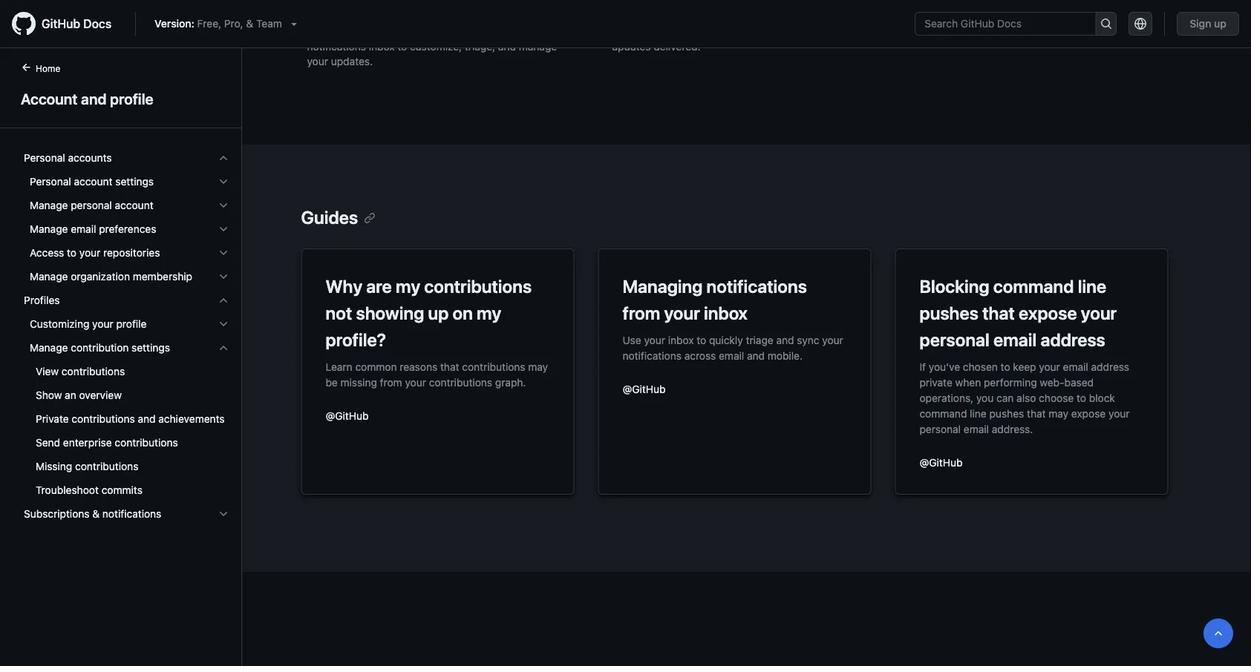 Task type: describe. For each thing, give the bounding box(es) containing it.
web-
[[1040, 377, 1065, 389]]

activity inside notifications provide updates about the activity on github.com that you've subscribed to. you can use the notifications inbox to customize, triage, and manage your updates.
[[500, 11, 534, 23]]

missing
[[341, 377, 377, 389]]

contributions inside why are my contributions not showing up on my profile?
[[424, 276, 532, 297]]

achievements
[[158, 413, 225, 426]]

manage contribution settings button
[[18, 336, 235, 360]]

learn
[[326, 361, 353, 373]]

can inside if you've chosen to keep your email address private when performing web-based operations, you can also choose to block command line pushes that may expose your personal email address.
[[997, 392, 1014, 404]]

september 23
[[917, 3, 992, 15]]

manage personal account
[[30, 199, 153, 212]]

search image
[[1100, 18, 1112, 30]]

learn common reasons that contributions may be missing from your contributions graph.
[[326, 361, 548, 389]]

that inside learn common reasons that contributions may be missing from your contributions graph.
[[440, 361, 459, 373]]

preferences
[[99, 223, 156, 235]]

updates.
[[331, 55, 373, 68]]

home
[[36, 63, 60, 74]]

@github for why are my contributions not showing up on my profile?
[[326, 410, 369, 422]]

address inside if you've chosen to keep your email address private when performing web-based operations, you can also choose to block command line pushes that may expose your personal email address.
[[1091, 361, 1130, 373]]

on inside why are my contributions not showing up on my profile?
[[453, 303, 473, 324]]

be
[[326, 377, 338, 389]]

notifications inside notifications provide updates about the activity on github.com that you've subscribed to. you can use the notifications inbox to customize, triage, and manage your updates.
[[307, 40, 366, 53]]

access to your repositories button
[[18, 241, 235, 265]]

and inside notifications provide updates about the activity on github.com that you've subscribed to. you can use the notifications inbox to customize, triage, and manage your updates.
[[498, 40, 516, 53]]

overview
[[79, 390, 122, 402]]

private
[[36, 413, 69, 426]]

sc 9kayk9 0 image inside 'profiles' dropdown button
[[218, 295, 229, 307]]

profile for account and profile
[[110, 90, 153, 107]]

23
[[980, 3, 992, 15]]

profile for customizing your profile
[[116, 318, 147, 330]]

updates inside notifications provide updates about the activity on github.com that you've subscribed to. you can use the notifications inbox to customize, triage, and manage your updates.
[[409, 11, 448, 23]]

september 23 element
[[917, 3, 992, 15]]

on inside notifications provide updates about the activity on github.com that you've subscribed to. you can use the notifications inbox to customize, triage, and manage your updates.
[[537, 11, 549, 23]]

account inside dropdown button
[[115, 199, 153, 212]]

1 horizontal spatial my
[[477, 303, 501, 324]]

based
[[1065, 377, 1094, 389]]

may inside if you've chosen to keep your email address private when performing web-based operations, you can also choose to block command line pushes that may expose your personal email address.
[[1049, 408, 1069, 420]]

your inside customizing your profile dropdown button
[[92, 318, 113, 330]]

troubleshoot commits link
[[18, 479, 235, 503]]

blocking command line pushes that expose your personal email address
[[920, 276, 1117, 351]]

private contributions and achievements link
[[18, 408, 235, 431]]

from inside managing notifications from your inbox
[[623, 303, 660, 324]]

send
[[36, 437, 60, 449]]

delivered.
[[654, 40, 701, 53]]

0 vertical spatial up
[[1214, 17, 1227, 30]]

manage organization membership button
[[18, 265, 235, 289]]

sc 9kayk9 0 image for personal accounts
[[218, 152, 229, 164]]

pushes inside if you've chosen to keep your email address private when performing web-based operations, you can also choose to block command line pushes that may expose your personal email address.
[[990, 408, 1024, 420]]

personal account settings button
[[18, 170, 235, 194]]

notifications provide updates about the activity on github.com that you've subscribed to. you can use the notifications inbox to customize, triage, and manage your updates. link
[[307, 0, 576, 81]]

sign up
[[1190, 17, 1227, 30]]

manage contribution settings element for profile
[[12, 336, 241, 503]]

troubleshoot
[[36, 485, 99, 497]]

0 horizontal spatial the
[[481, 11, 497, 23]]

version:
[[155, 17, 195, 30]]

triangle down image
[[288, 18, 300, 30]]

and down triage at the right bottom of page
[[747, 350, 765, 362]]

choose the type of activity on github that you want to receive notifications for and how you want these updates delivered. link
[[612, 0, 881, 66]]

your right use
[[644, 334, 665, 346]]

from inside learn common reasons that contributions may be missing from your contributions graph.
[[380, 377, 402, 389]]

your right sync
[[822, 334, 844, 346]]

activity inside choose the type of activity on github that you want to receive notifications for and how you want these updates delivered.
[[706, 11, 741, 23]]

profiles button
[[18, 289, 235, 313]]

manage personal account button
[[18, 194, 235, 218]]

for
[[711, 26, 725, 38]]

inbox inside notifications provide updates about the activity on github.com that you've subscribed to. you can use the notifications inbox to customize, triage, and manage your updates.
[[369, 40, 395, 53]]

to inside dropdown button
[[67, 247, 77, 259]]

that inside if you've chosen to keep your email address private when performing web-based operations, you can also choose to block command line pushes that may expose your personal email address.
[[1027, 408, 1046, 420]]

personal accounts element containing personal account settings
[[12, 170, 241, 289]]

send enterprise contributions link
[[18, 431, 235, 455]]

type
[[670, 11, 691, 23]]

manage
[[519, 40, 557, 53]]

view contributions
[[36, 366, 125, 378]]

address.
[[992, 423, 1033, 436]]

settings for manage contribution settings
[[132, 342, 170, 354]]

missing contributions link
[[18, 455, 235, 479]]

choose
[[1039, 392, 1074, 404]]

docs
[[83, 17, 111, 31]]

personal account settings
[[30, 176, 154, 188]]

access
[[30, 247, 64, 259]]

guides link
[[301, 207, 376, 228]]

personal inside dropdown button
[[71, 199, 112, 212]]

email inside use your inbox to quickly triage and sync your notifications across email and mobile.
[[719, 350, 744, 362]]

sc 9kayk9 0 image for your
[[218, 247, 229, 259]]

team
[[256, 17, 282, 30]]

1 vertical spatial you
[[771, 26, 788, 38]]

manage for manage personal account
[[30, 199, 68, 212]]

sc 9kayk9 0 image for personal account settings
[[218, 176, 229, 188]]

that inside choose the type of activity on github that you want to receive notifications for and how you want these updates delivered.
[[795, 11, 814, 23]]

expose inside if you've chosen to keep your email address private when performing web-based operations, you can also choose to block command line pushes that may expose your personal email address.
[[1072, 408, 1106, 420]]

also
[[1017, 392, 1036, 404]]

pushes inside "blocking command line pushes that expose your personal email address"
[[920, 303, 979, 324]]

personal inside if you've chosen to keep your email address private when performing web-based operations, you can also choose to block command line pushes that may expose your personal email address.
[[920, 423, 961, 436]]

profile?
[[326, 330, 386, 351]]

performing
[[984, 377, 1037, 389]]

1 horizontal spatial want
[[837, 11, 860, 23]]

and inside the manage contribution settings element
[[138, 413, 156, 426]]

you've inside if you've chosen to keep your email address private when performing web-based operations, you can also choose to block command line pushes that may expose your personal email address.
[[929, 361, 960, 373]]

reasons
[[400, 361, 438, 373]]

keep
[[1013, 361, 1036, 373]]

subscriptions & notifications button
[[18, 503, 235, 527]]

that inside "blocking command line pushes that expose your personal email address"
[[983, 303, 1015, 324]]

pro,
[[224, 17, 243, 30]]

september
[[917, 3, 973, 15]]

version: free, pro, & team
[[155, 17, 282, 30]]

sync
[[797, 334, 820, 346]]

subscriptions
[[24, 508, 90, 521]]

how
[[748, 26, 768, 38]]

you
[[494, 26, 512, 38]]

organization
[[71, 271, 130, 283]]

use your inbox to quickly triage and sync your notifications across email and mobile.
[[623, 334, 844, 362]]

your inside "blocking command line pushes that expose your personal email address"
[[1081, 303, 1117, 324]]

to inside use your inbox to quickly triage and sync your notifications across email and mobile.
[[697, 334, 706, 346]]

repositories
[[103, 247, 160, 259]]

that inside notifications provide updates about the activity on github.com that you've subscribed to. you can use the notifications inbox to customize, triage, and manage your updates.
[[367, 26, 386, 38]]

email inside "blocking command line pushes that expose your personal email address"
[[994, 330, 1037, 351]]

your inside 'access to your repositories' dropdown button
[[79, 247, 101, 259]]

manage for manage email preferences
[[30, 223, 68, 235]]

free,
[[197, 17, 221, 30]]

github docs link
[[12, 12, 123, 36]]

and inside choose the type of activity on github that you want to receive notifications for and how you want these updates delivered.
[[727, 26, 745, 38]]

managing
[[623, 276, 703, 297]]

notifications provide updates about the activity on github.com that you've subscribed to. you can use the notifications inbox to customize, triage, and manage your updates.
[[307, 11, 570, 68]]

receive
[[612, 26, 647, 38]]

personal accounts button
[[18, 146, 235, 170]]

choose the type of activity on github that you want to receive notifications for and how you want these updates delivered.
[[612, 11, 872, 53]]

your down block
[[1109, 408, 1130, 420]]

0 horizontal spatial my
[[396, 276, 420, 297]]

email inside dropdown button
[[71, 223, 96, 235]]

home link
[[15, 62, 84, 76]]

sc 9kayk9 0 image for manage email preferences
[[218, 224, 229, 235]]

select language: current language is english image
[[1135, 18, 1147, 30]]

account
[[21, 90, 78, 107]]

access to your repositories
[[30, 247, 160, 259]]

sc 9kayk9 0 image for subscriptions & notifications
[[218, 509, 229, 521]]



Task type: vqa. For each thing, say whether or not it's contained in the screenshot.
'Content Removal Policies' 'dropdown button'
no



Task type: locate. For each thing, give the bounding box(es) containing it.
notifications
[[650, 26, 709, 38], [307, 40, 366, 53], [707, 276, 807, 297], [623, 350, 682, 362], [102, 508, 161, 521]]

you've up the private
[[929, 361, 960, 373]]

up right sign
[[1214, 17, 1227, 30]]

1 vertical spatial may
[[1049, 408, 1069, 420]]

2 manage contribution settings element from the top
[[12, 360, 241, 503]]

None search field
[[915, 12, 1117, 36]]

profiles element containing profiles
[[12, 289, 241, 503]]

0 vertical spatial address
[[1041, 330, 1106, 351]]

2 sc 9kayk9 0 image from the top
[[218, 176, 229, 188]]

inbox up quickly
[[704, 303, 748, 324]]

2 activity from the left
[[706, 11, 741, 23]]

updates down receive
[[612, 40, 651, 53]]

personal for personal account settings
[[30, 176, 71, 188]]

and right for
[[727, 26, 745, 38]]

to.
[[479, 26, 491, 38]]

customizing your profile button
[[18, 313, 235, 336]]

1 horizontal spatial may
[[1049, 408, 1069, 420]]

0 horizontal spatial on
[[453, 303, 473, 324]]

across
[[685, 350, 716, 362]]

& right pro,
[[246, 17, 253, 30]]

1 vertical spatial expose
[[1072, 408, 1106, 420]]

0 vertical spatial may
[[528, 361, 548, 373]]

use
[[623, 334, 641, 346]]

1 vertical spatial profile
[[116, 318, 147, 330]]

1 vertical spatial account
[[115, 199, 153, 212]]

1 horizontal spatial on
[[537, 11, 549, 23]]

1 vertical spatial can
[[997, 392, 1014, 404]]

0 vertical spatial can
[[515, 26, 532, 38]]

@github for blocking command line pushes that expose your personal email address
[[920, 457, 963, 469]]

0 vertical spatial command
[[994, 276, 1074, 297]]

0 horizontal spatial command
[[920, 408, 967, 420]]

the up to.
[[481, 11, 497, 23]]

my up the graph.
[[477, 303, 501, 324]]

account and profile link
[[18, 88, 224, 110]]

0 vertical spatial @github
[[623, 383, 666, 395]]

notifications up triage at the right bottom of page
[[707, 276, 807, 297]]

0 horizontal spatial from
[[380, 377, 402, 389]]

1 personal accounts element from the top
[[12, 146, 241, 289]]

personal accounts element containing personal accounts
[[12, 146, 241, 289]]

up inside why are my contributions not showing up on my profile?
[[428, 303, 449, 324]]

if
[[920, 361, 926, 373]]

1 horizontal spatial activity
[[706, 11, 741, 23]]

1 vertical spatial personal
[[30, 176, 71, 188]]

1 vertical spatial personal
[[920, 330, 990, 351]]

private
[[920, 377, 953, 389]]

1 vertical spatial line
[[970, 408, 987, 420]]

expose inside "blocking command line pushes that expose your personal email address"
[[1019, 303, 1077, 324]]

profiles element
[[12, 289, 241, 503], [12, 313, 241, 503]]

may inside learn common reasons that contributions may be missing from your contributions graph.
[[528, 361, 548, 373]]

from down common
[[380, 377, 402, 389]]

these
[[817, 26, 843, 38]]

0 horizontal spatial want
[[791, 26, 814, 38]]

0 horizontal spatial you've
[[389, 26, 420, 38]]

1 profiles element from the top
[[12, 289, 241, 503]]

inbox inside use your inbox to quickly triage and sync your notifications across email and mobile.
[[668, 334, 694, 346]]

personal
[[24, 152, 65, 164], [30, 176, 71, 188]]

to inside notifications provide updates about the activity on github.com that you've subscribed to. you can use the notifications inbox to customize, triage, and manage your updates.
[[398, 40, 407, 53]]

1 horizontal spatial inbox
[[668, 334, 694, 346]]

you inside if you've chosen to keep your email address private when performing web-based operations, you can also choose to block command line pushes that may expose your personal email address.
[[977, 392, 994, 404]]

2 vertical spatial personal
[[920, 423, 961, 436]]

email down manage personal account
[[71, 223, 96, 235]]

2 vertical spatial you
[[977, 392, 994, 404]]

github up how
[[759, 11, 792, 23]]

line inside if you've chosen to keep your email address private when performing web-based operations, you can also choose to block command line pushes that may expose your personal email address.
[[970, 408, 987, 420]]

2 horizontal spatial on
[[744, 11, 756, 23]]

from up use
[[623, 303, 660, 324]]

personal inside personal accounts dropdown button
[[24, 152, 65, 164]]

settings down customizing your profile dropdown button
[[132, 342, 170, 354]]

enterprise
[[63, 437, 112, 449]]

activity up for
[[706, 11, 741, 23]]

your inside notifications provide updates about the activity on github.com that you've subscribed to. you can use the notifications inbox to customize, triage, and manage your updates.
[[307, 55, 328, 68]]

address inside "blocking command line pushes that expose your personal email address"
[[1041, 330, 1106, 351]]

1 horizontal spatial the
[[555, 26, 570, 38]]

personal
[[71, 199, 112, 212], [920, 330, 990, 351], [920, 423, 961, 436]]

1 vertical spatial pushes
[[990, 408, 1024, 420]]

0 horizontal spatial activity
[[500, 11, 534, 23]]

profiles
[[24, 294, 60, 307]]

Search GitHub Docs search field
[[916, 13, 1096, 35]]

personal up the chosen
[[920, 330, 990, 351]]

and down you
[[498, 40, 516, 53]]

0 horizontal spatial updates
[[409, 11, 448, 23]]

0 horizontal spatial can
[[515, 26, 532, 38]]

you've inside notifications provide updates about the activity on github.com that you've subscribed to. you can use the notifications inbox to customize, triage, and manage your updates.
[[389, 26, 420, 38]]

0 vertical spatial inbox
[[369, 40, 395, 53]]

1 manage from the top
[[30, 199, 68, 212]]

manage contribution settings element containing manage contribution settings
[[12, 336, 241, 503]]

@github down operations,
[[920, 457, 963, 469]]

0 vertical spatial from
[[623, 303, 660, 324]]

guides
[[301, 207, 358, 228]]

github inside choose the type of activity on github that you want to receive notifications for and how you want these updates delivered.
[[759, 11, 792, 23]]

profile inside account and profile link
[[110, 90, 153, 107]]

profile inside customizing your profile dropdown button
[[116, 318, 147, 330]]

and down show an overview link
[[138, 413, 156, 426]]

0 horizontal spatial up
[[428, 303, 449, 324]]

can inside notifications provide updates about the activity on github.com that you've subscribed to. you can use the notifications inbox to customize, triage, and manage your updates.
[[515, 26, 532, 38]]

4 sc 9kayk9 0 image from the top
[[218, 271, 229, 283]]

sc 9kayk9 0 image
[[218, 200, 229, 212], [218, 247, 229, 259], [218, 295, 229, 307], [218, 319, 229, 330], [218, 342, 229, 354]]

show
[[36, 390, 62, 402]]

you've down provide at the left of the page
[[389, 26, 420, 38]]

5 sc 9kayk9 0 image from the top
[[218, 509, 229, 521]]

github docs
[[42, 17, 111, 31]]

activity up you
[[500, 11, 534, 23]]

sign
[[1190, 17, 1212, 30]]

0 horizontal spatial pushes
[[920, 303, 979, 324]]

updates inside choose the type of activity on github that you want to receive notifications for and how you want these updates delivered.
[[612, 40, 651, 53]]

2 horizontal spatial the
[[651, 11, 667, 23]]

github
[[759, 11, 792, 23], [42, 17, 80, 31]]

notifications down type
[[650, 26, 709, 38]]

notifications inside use your inbox to quickly triage and sync your notifications across email and mobile.
[[623, 350, 682, 362]]

and right account
[[81, 90, 107, 107]]

manage contribution settings
[[30, 342, 170, 354]]

troubleshoot commits
[[36, 485, 143, 497]]

about
[[451, 11, 478, 23]]

graph.
[[495, 377, 526, 389]]

personal accounts element
[[12, 146, 241, 289], [12, 170, 241, 289]]

to inside choose the type of activity on github that you want to receive notifications for and how you want these updates delivered.
[[863, 11, 872, 23]]

the right use
[[555, 26, 570, 38]]

manage contribution settings element
[[12, 336, 241, 503], [12, 360, 241, 503]]

0 vertical spatial my
[[396, 276, 420, 297]]

line inside "blocking command line pushes that expose your personal email address"
[[1078, 276, 1107, 297]]

0 vertical spatial want
[[837, 11, 860, 23]]

3 manage from the top
[[30, 271, 68, 283]]

send enterprise contributions
[[36, 437, 178, 449]]

tooltip
[[1204, 619, 1234, 649]]

1 sc 9kayk9 0 image from the top
[[218, 200, 229, 212]]

1 horizontal spatial pushes
[[990, 408, 1024, 420]]

your up web-
[[1039, 361, 1060, 373]]

blocking
[[920, 276, 990, 297]]

not
[[326, 303, 352, 324]]

your down the managing
[[664, 303, 700, 324]]

sc 9kayk9 0 image inside manage organization membership dropdown button
[[218, 271, 229, 283]]

membership
[[133, 271, 192, 283]]

1 horizontal spatial can
[[997, 392, 1014, 404]]

sc 9kayk9 0 image inside customizing your profile dropdown button
[[218, 319, 229, 330]]

personal down operations,
[[920, 423, 961, 436]]

your up based
[[1081, 303, 1117, 324]]

0 vertical spatial personal
[[24, 152, 65, 164]]

0 horizontal spatial inbox
[[369, 40, 395, 53]]

common
[[355, 361, 397, 373]]

manage inside profiles element
[[30, 342, 68, 354]]

settings down personal accounts dropdown button
[[115, 176, 154, 188]]

command
[[994, 276, 1074, 297], [920, 408, 967, 420]]

personal down personal accounts
[[30, 176, 71, 188]]

private contributions and achievements
[[36, 413, 225, 426]]

0 vertical spatial profile
[[110, 90, 153, 107]]

you down when
[[977, 392, 994, 404]]

may
[[528, 361, 548, 373], [1049, 408, 1069, 420]]

manage contribution settings element containing view contributions
[[12, 360, 241, 503]]

0 vertical spatial settings
[[115, 176, 154, 188]]

subscriptions & notifications
[[24, 508, 161, 521]]

1 horizontal spatial command
[[994, 276, 1074, 297]]

view contributions link
[[18, 360, 235, 384]]

1 vertical spatial up
[[428, 303, 449, 324]]

activity
[[500, 11, 534, 23], [706, 11, 741, 23]]

mobile.
[[768, 350, 803, 362]]

settings inside dropdown button
[[132, 342, 170, 354]]

want up the these
[[837, 11, 860, 23]]

0 vertical spatial pushes
[[920, 303, 979, 324]]

0 vertical spatial expose
[[1019, 303, 1077, 324]]

0 horizontal spatial you
[[771, 26, 788, 38]]

your left updates.
[[307, 55, 328, 68]]

manage for manage contribution settings
[[30, 342, 68, 354]]

@github down use
[[623, 383, 666, 395]]

0 horizontal spatial may
[[528, 361, 548, 373]]

1 horizontal spatial github
[[759, 11, 792, 23]]

1 vertical spatial from
[[380, 377, 402, 389]]

profile down 'profiles' dropdown button
[[116, 318, 147, 330]]

0 vertical spatial you've
[[389, 26, 420, 38]]

personal inside personal account settings "dropdown button"
[[30, 176, 71, 188]]

address
[[1041, 330, 1106, 351], [1091, 361, 1130, 373]]

1 horizontal spatial @github
[[623, 383, 666, 395]]

1 sc 9kayk9 0 image from the top
[[218, 152, 229, 164]]

0 vertical spatial line
[[1078, 276, 1107, 297]]

0 horizontal spatial github
[[42, 17, 80, 31]]

command inside if you've chosen to keep your email address private when performing web-based operations, you can also choose to block command line pushes that may expose your personal email address.
[[920, 408, 967, 420]]

notifications inside managing notifications from your inbox
[[707, 276, 807, 297]]

can left use
[[515, 26, 532, 38]]

missing contributions
[[36, 461, 138, 473]]

2 personal accounts element from the top
[[12, 170, 241, 289]]

3 sc 9kayk9 0 image from the top
[[218, 295, 229, 307]]

@github for managing notifications from your inbox
[[623, 383, 666, 395]]

sc 9kayk9 0 image inside the manage contribution settings dropdown button
[[218, 342, 229, 354]]

& down "troubleshoot commits"
[[92, 508, 100, 521]]

and up the mobile.
[[776, 334, 794, 346]]

you up the these
[[817, 11, 834, 23]]

sc 9kayk9 0 image for settings
[[218, 342, 229, 354]]

line
[[1078, 276, 1107, 297], [970, 408, 987, 420]]

2 vertical spatial @github
[[920, 457, 963, 469]]

0 vertical spatial personal
[[71, 199, 112, 212]]

sc 9kayk9 0 image inside manage personal account dropdown button
[[218, 200, 229, 212]]

4 manage from the top
[[30, 342, 68, 354]]

account
[[74, 176, 113, 188], [115, 199, 153, 212]]

1 vertical spatial settings
[[132, 342, 170, 354]]

inbox up across
[[668, 334, 694, 346]]

address up block
[[1091, 361, 1130, 373]]

sc 9kayk9 0 image
[[218, 152, 229, 164], [218, 176, 229, 188], [218, 224, 229, 235], [218, 271, 229, 283], [218, 509, 229, 521]]

customizing your profile
[[30, 318, 147, 330]]

the left type
[[651, 11, 667, 23]]

inbox down provide at the left of the page
[[369, 40, 395, 53]]

notifications inside choose the type of activity on github that you want to receive notifications for and how you want these updates delivered.
[[650, 26, 709, 38]]

0 horizontal spatial account
[[74, 176, 113, 188]]

notifications
[[307, 11, 368, 23]]

email left address.
[[964, 423, 989, 436]]

your inside managing notifications from your inbox
[[664, 303, 700, 324]]

0 vertical spatial account
[[74, 176, 113, 188]]

5 sc 9kayk9 0 image from the top
[[218, 342, 229, 354]]

profile up personal accounts dropdown button
[[110, 90, 153, 107]]

block
[[1089, 392, 1115, 404]]

email
[[71, 223, 96, 235], [994, 330, 1037, 351], [719, 350, 744, 362], [1063, 361, 1089, 373], [964, 423, 989, 436]]

my right the are
[[396, 276, 420, 297]]

settings for personal account settings
[[115, 176, 154, 188]]

1 activity from the left
[[500, 11, 534, 23]]

1 vertical spatial updates
[[612, 40, 651, 53]]

1 vertical spatial @github
[[326, 410, 369, 422]]

2 vertical spatial inbox
[[668, 334, 694, 346]]

2 manage from the top
[[30, 223, 68, 235]]

can
[[515, 26, 532, 38], [997, 392, 1014, 404]]

expose down block
[[1072, 408, 1106, 420]]

pushes down blocking
[[920, 303, 979, 324]]

profiles element containing customizing your profile
[[12, 313, 241, 503]]

you right how
[[771, 26, 788, 38]]

2 sc 9kayk9 0 image from the top
[[218, 247, 229, 259]]

email up based
[[1063, 361, 1089, 373]]

your down manage email preferences
[[79, 247, 101, 259]]

account and profile element
[[0, 60, 242, 665]]

notifications down troubleshoot commits link
[[102, 508, 161, 521]]

sc 9kayk9 0 image for account
[[218, 200, 229, 212]]

1 vertical spatial you've
[[929, 361, 960, 373]]

email up keep
[[994, 330, 1037, 351]]

choose
[[612, 11, 649, 23]]

account up preferences
[[115, 199, 153, 212]]

provide
[[371, 11, 406, 23]]

your up manage contribution settings
[[92, 318, 113, 330]]

settings inside "dropdown button"
[[115, 176, 154, 188]]

the inside choose the type of activity on github that you want to receive notifications for and how you want these updates delivered.
[[651, 11, 667, 23]]

manage for manage organization membership
[[30, 271, 68, 283]]

notifications inside dropdown button
[[102, 508, 161, 521]]

address up based
[[1041, 330, 1106, 351]]

2 profiles element from the top
[[12, 313, 241, 503]]

account up manage personal account
[[74, 176, 113, 188]]

email down quickly
[[719, 350, 744, 362]]

1 horizontal spatial &
[[246, 17, 253, 30]]

triage,
[[465, 40, 495, 53]]

your inside learn common reasons that contributions may be missing from your contributions graph.
[[405, 377, 426, 389]]

manage contribution settings element for settings
[[12, 360, 241, 503]]

can down performing
[[997, 392, 1014, 404]]

operations,
[[920, 392, 974, 404]]

settings
[[115, 176, 154, 188], [132, 342, 170, 354]]

your down reasons
[[405, 377, 426, 389]]

september 23 link
[[917, 0, 1186, 29]]

personal inside "blocking command line pushes that expose your personal email address"
[[920, 330, 990, 351]]

expose up keep
[[1019, 303, 1077, 324]]

1 vertical spatial want
[[791, 26, 814, 38]]

account and profile
[[21, 90, 153, 107]]

1 vertical spatial inbox
[[704, 303, 748, 324]]

want left the these
[[791, 26, 814, 38]]

0 vertical spatial updates
[[409, 11, 448, 23]]

&
[[246, 17, 253, 30], [92, 508, 100, 521]]

0 vertical spatial &
[[246, 17, 253, 30]]

0 horizontal spatial &
[[92, 508, 100, 521]]

& inside dropdown button
[[92, 508, 100, 521]]

sc 9kayk9 0 image inside manage email preferences dropdown button
[[218, 224, 229, 235]]

show an overview link
[[18, 384, 235, 408]]

1 horizontal spatial you've
[[929, 361, 960, 373]]

my
[[396, 276, 420, 297], [477, 303, 501, 324]]

updates up 'subscribed'
[[409, 11, 448, 23]]

@github down missing
[[326, 410, 369, 422]]

github left docs
[[42, 17, 80, 31]]

the
[[481, 11, 497, 23], [651, 11, 667, 23], [555, 26, 570, 38]]

on inside choose the type of activity on github that you want to receive notifications for and how you want these updates delivered.
[[744, 11, 756, 23]]

notifications down github.com
[[307, 40, 366, 53]]

chosen
[[963, 361, 998, 373]]

updates
[[409, 11, 448, 23], [612, 40, 651, 53]]

personal accounts
[[24, 152, 112, 164]]

sc 9kayk9 0 image inside personal accounts dropdown button
[[218, 152, 229, 164]]

3 sc 9kayk9 0 image from the top
[[218, 224, 229, 235]]

2 horizontal spatial inbox
[[704, 303, 748, 324]]

use
[[535, 26, 552, 38]]

triage
[[746, 334, 774, 346]]

subscribed
[[423, 26, 476, 38]]

1 horizontal spatial line
[[1078, 276, 1107, 297]]

1 horizontal spatial account
[[115, 199, 153, 212]]

customizing
[[30, 318, 89, 330]]

personal for personal accounts
[[24, 152, 65, 164]]

github.com
[[307, 26, 364, 38]]

1 horizontal spatial from
[[623, 303, 660, 324]]

want
[[837, 11, 860, 23], [791, 26, 814, 38]]

0 horizontal spatial @github
[[326, 410, 369, 422]]

command inside "blocking command line pushes that expose your personal email address"
[[994, 276, 1074, 297]]

notifications down use
[[623, 350, 682, 362]]

scroll to top image
[[1213, 628, 1225, 640]]

of
[[694, 11, 704, 23]]

sc 9kayk9 0 image for manage organization membership
[[218, 271, 229, 283]]

inbox inside managing notifications from your inbox
[[704, 303, 748, 324]]

quickly
[[709, 334, 743, 346]]

on up how
[[744, 11, 756, 23]]

1 vertical spatial &
[[92, 508, 100, 521]]

1 vertical spatial address
[[1091, 361, 1130, 373]]

0 horizontal spatial line
[[970, 408, 987, 420]]

account inside "dropdown button"
[[74, 176, 113, 188]]

1 manage contribution settings element from the top
[[12, 336, 241, 503]]

pushes up address.
[[990, 408, 1024, 420]]

4 sc 9kayk9 0 image from the top
[[218, 319, 229, 330]]

github inside 'link'
[[42, 17, 80, 31]]

2 horizontal spatial you
[[977, 392, 994, 404]]

on up use
[[537, 11, 549, 23]]

view
[[36, 366, 59, 378]]

managing notifications from your inbox
[[623, 276, 807, 324]]

on up learn common reasons that contributions may be missing from your contributions graph.
[[453, 303, 473, 324]]

1 vertical spatial my
[[477, 303, 501, 324]]

up right "showing"
[[428, 303, 449, 324]]

2 horizontal spatial @github
[[920, 457, 963, 469]]

personal left accounts
[[24, 152, 65, 164]]

contribution
[[71, 342, 129, 354]]

sc 9kayk9 0 image inside personal account settings "dropdown button"
[[218, 176, 229, 188]]

why are my contributions not showing up on my profile?
[[326, 276, 532, 351]]

sc 9kayk9 0 image inside 'access to your repositories' dropdown button
[[218, 247, 229, 259]]

sc 9kayk9 0 image for profile
[[218, 319, 229, 330]]

1 horizontal spatial you
[[817, 11, 834, 23]]

1 horizontal spatial updates
[[612, 40, 651, 53]]

sc 9kayk9 0 image inside subscriptions & notifications dropdown button
[[218, 509, 229, 521]]

1 horizontal spatial up
[[1214, 17, 1227, 30]]

0 vertical spatial you
[[817, 11, 834, 23]]

1 vertical spatial command
[[920, 408, 967, 420]]

personal down the personal account settings
[[71, 199, 112, 212]]

why
[[326, 276, 363, 297]]



